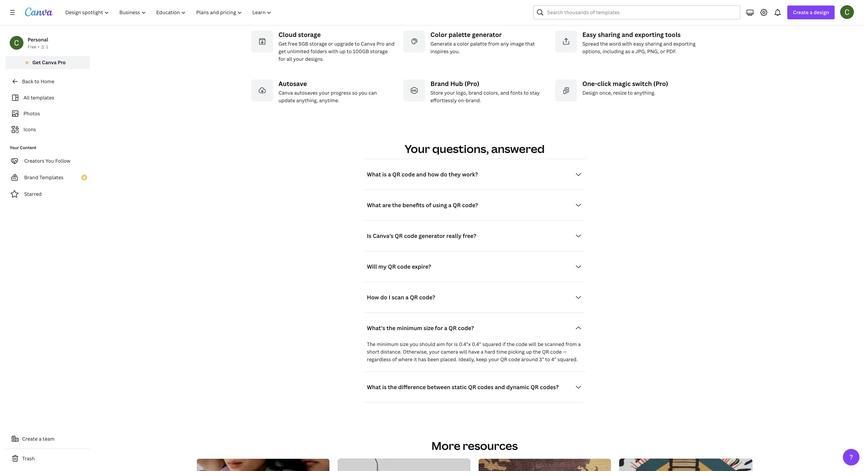Task type: locate. For each thing, give the bounding box(es) containing it.
storage right 100gb
[[370, 48, 388, 55]]

a right as
[[632, 48, 635, 55]]

storage
[[298, 30, 321, 39], [310, 40, 327, 47], [370, 48, 388, 55]]

pro inside cloud storage get free 5gb storage or upgrade to canva pro and get unlimited folders with up to 100gb storage for all your designs.
[[377, 40, 385, 47]]

benefits
[[403, 201, 425, 209]]

is inside what is the difference between static qr codes and dynamic qr codes? dropdown button
[[383, 384, 387, 391]]

of left using
[[426, 201, 432, 209]]

canva inside button
[[42, 59, 57, 66]]

from inside color palette generator generate a color palette from any image that inspires you.
[[489, 40, 500, 47]]

create left design
[[794, 9, 809, 16]]

2 vertical spatial is
[[383, 384, 387, 391]]

exporting down tools
[[674, 40, 696, 47]]

codes?
[[540, 384, 559, 391]]

0 vertical spatial brand
[[431, 79, 449, 88]]

a up "aim"
[[445, 325, 448, 332]]

0 vertical spatial do
[[441, 171, 448, 178]]

dynamic
[[507, 384, 530, 391]]

what
[[367, 171, 381, 178], [367, 201, 381, 209], [367, 384, 381, 391]]

brand for hub
[[431, 79, 449, 88]]

1 vertical spatial or
[[661, 48, 666, 55]]

with inside easy sharing and exporting tools spread the word with easy sharing and exporting options, including as a jpg, png, or pdf.
[[623, 40, 633, 47]]

effortlessly
[[431, 97, 457, 104]]

one-click magic switch (pro) design once, resize to anything.
[[583, 79, 669, 96]]

pro up back to home link
[[58, 59, 66, 66]]

None search field
[[534, 6, 741, 19]]

pdf.
[[667, 48, 677, 55]]

0 horizontal spatial will
[[460, 349, 468, 355]]

1 vertical spatial generator
[[419, 232, 445, 240]]

the
[[601, 40, 608, 47], [392, 201, 401, 209], [387, 325, 396, 332], [507, 341, 515, 348], [533, 349, 541, 355], [388, 384, 397, 391]]

code up picking
[[516, 341, 528, 348]]

2 (pro) from the left
[[654, 79, 669, 88]]

size inside the minimum size you should aim for is 0.4"x 0.4" squared if the code will be scanned from a short distance. otherwise, your camera will have a hard time picking up the qr code — regardless of where it has been placed. ideally, keep your qr code around 3" to 4" squared.
[[400, 341, 409, 348]]

0 horizontal spatial (pro)
[[465, 79, 480, 88]]

Search search field
[[548, 6, 737, 19]]

cloud storage image
[[251, 30, 273, 53]]

(pro)
[[465, 79, 480, 88], [654, 79, 669, 88]]

is up are
[[383, 171, 387, 178]]

store
[[431, 90, 443, 96]]

all
[[287, 56, 292, 62]]

minimum up distance.
[[377, 341, 399, 348]]

sharing up png,
[[646, 40, 663, 47]]

options,
[[583, 48, 602, 55]]

0 vertical spatial palette
[[449, 30, 471, 39]]

1 horizontal spatial your
[[405, 141, 430, 156]]

designs.
[[305, 56, 324, 62]]

will my qr code expire? button
[[364, 260, 586, 274]]

what for what is the difference between static qr codes and dynamic qr codes?
[[367, 384, 381, 391]]

a inside what's the minimum size for a qr code? dropdown button
[[445, 325, 448, 332]]

1 horizontal spatial sharing
[[646, 40, 663, 47]]

0 vertical spatial what
[[367, 171, 381, 178]]

of inside dropdown button
[[426, 201, 432, 209]]

will my qr code expire?
[[367, 263, 431, 271]]

1 horizontal spatial pro
[[377, 40, 385, 47]]

0 horizontal spatial canva
[[42, 59, 57, 66]]

1 vertical spatial size
[[400, 341, 409, 348]]

work?
[[462, 171, 478, 178]]

up down upgrade
[[340, 48, 346, 55]]

for up camera
[[446, 341, 453, 348]]

for up "aim"
[[435, 325, 443, 332]]

my
[[379, 263, 387, 271]]

the left difference at the bottom left
[[388, 384, 397, 391]]

with
[[623, 40, 633, 47], [328, 48, 339, 55]]

1 vertical spatial sharing
[[646, 40, 663, 47]]

to left 4"
[[546, 356, 551, 363]]

1 horizontal spatial with
[[623, 40, 633, 47]]

code? right using
[[462, 201, 478, 209]]

0 vertical spatial of
[[426, 201, 432, 209]]

your
[[293, 56, 304, 62], [319, 90, 330, 96], [445, 90, 455, 96], [429, 349, 440, 355], [489, 356, 499, 363]]

you up otherwise,
[[410, 341, 419, 348]]

1 vertical spatial up
[[526, 349, 532, 355]]

generator left really
[[419, 232, 445, 240]]

canva up update
[[279, 90, 293, 96]]

0 horizontal spatial you
[[359, 90, 368, 96]]

0 vertical spatial create
[[794, 9, 809, 16]]

free •
[[28, 44, 39, 50]]

do left 'i'
[[381, 294, 388, 301]]

easy
[[583, 30, 597, 39]]

is canva's qr code generator really free?
[[367, 232, 477, 240]]

code left expire?
[[397, 263, 411, 271]]

brand up starred
[[24, 174, 38, 181]]

camera
[[441, 349, 458, 355]]

1 horizontal spatial brand
[[431, 79, 449, 88]]

is inside what is a qr code and how do they work? dropdown button
[[383, 171, 387, 178]]

0 horizontal spatial generator
[[419, 232, 445, 240]]

code down the scanned
[[551, 349, 562, 355]]

0 vertical spatial exporting
[[635, 30, 664, 39]]

the inside easy sharing and exporting tools spread the word with easy sharing and exporting options, including as a jpg, png, or pdf.
[[601, 40, 608, 47]]

1 horizontal spatial for
[[435, 325, 443, 332]]

brand inside brand hub (pro) store your logo, brand colors, and fonts to stay effortlessly on-brand.
[[431, 79, 449, 88]]

0 horizontal spatial from
[[489, 40, 500, 47]]

progress
[[331, 90, 351, 96]]

and
[[622, 30, 634, 39], [386, 40, 395, 47], [664, 40, 673, 47], [501, 90, 510, 96], [417, 171, 427, 178], [495, 384, 505, 391]]

back to home link
[[6, 75, 90, 88]]

to left stay
[[524, 90, 529, 96]]

canva inside cloud storage get free 5gb storage or upgrade to canva pro and get unlimited folders with up to 100gb storage for all your designs.
[[361, 40, 376, 47]]

1 horizontal spatial create
[[794, 9, 809, 16]]

expire?
[[412, 263, 431, 271]]

colors,
[[484, 90, 500, 96]]

1 horizontal spatial canva
[[279, 90, 293, 96]]

0 horizontal spatial create
[[22, 436, 38, 442]]

you right so
[[359, 90, 368, 96]]

2 vertical spatial canva
[[279, 90, 293, 96]]

0 horizontal spatial up
[[340, 48, 346, 55]]

for
[[279, 56, 286, 62], [435, 325, 443, 332], [446, 341, 453, 348]]

you inside the minimum size you should aim for is 0.4"x 0.4" squared if the code will be scanned from a short distance. otherwise, your camera will have a hard time picking up the qr code — regardless of where it has been placed. ideally, keep your qr code around 3" to 4" squared.
[[410, 341, 419, 348]]

with inside cloud storage get free 5gb storage or upgrade to canva pro and get unlimited folders with up to 100gb storage for all your designs.
[[328, 48, 339, 55]]

what's
[[367, 325, 385, 332]]

of down distance.
[[392, 356, 397, 363]]

with down upgrade
[[328, 48, 339, 55]]

0 horizontal spatial pro
[[58, 59, 66, 66]]

(pro) up anything.
[[654, 79, 669, 88]]

personal
[[28, 36, 48, 43]]

1 vertical spatial get
[[32, 59, 41, 66]]

0 horizontal spatial of
[[392, 356, 397, 363]]

will down 0.4"x
[[460, 349, 468, 355]]

canva down the 1
[[42, 59, 57, 66]]

0 vertical spatial up
[[340, 48, 346, 55]]

your left content
[[10, 145, 19, 151]]

1 horizontal spatial or
[[661, 48, 666, 55]]

get up get
[[279, 40, 287, 47]]

get inside cloud storage get free 5gb storage or upgrade to canva pro and get unlimited folders with up to 100gb storage for all your designs.
[[279, 40, 287, 47]]

tools
[[666, 30, 681, 39]]

click
[[598, 79, 612, 88]]

100gb
[[353, 48, 369, 55]]

to down upgrade
[[347, 48, 352, 55]]

all
[[24, 94, 30, 101]]

1 horizontal spatial (pro)
[[654, 79, 669, 88]]

cloud storage get free 5gb storage or upgrade to canva pro and get unlimited folders with up to 100gb storage for all your designs.
[[279, 30, 395, 62]]

code? right scan on the left bottom
[[419, 294, 435, 301]]

pro left color palette generator image
[[377, 40, 385, 47]]

pro inside button
[[58, 59, 66, 66]]

the right are
[[392, 201, 401, 209]]

1 horizontal spatial of
[[426, 201, 432, 209]]

2 horizontal spatial canva
[[361, 40, 376, 47]]

size inside dropdown button
[[424, 325, 434, 332]]

scanned
[[545, 341, 565, 348]]

0 vertical spatial with
[[623, 40, 633, 47]]

and left fonts
[[501, 90, 510, 96]]

once,
[[600, 90, 612, 96]]

and up pdf.
[[664, 40, 673, 47]]

brand up store
[[431, 79, 449, 88]]

0 horizontal spatial get
[[32, 59, 41, 66]]

create a team button
[[6, 432, 90, 446]]

top level navigation element
[[61, 6, 278, 19]]

0 vertical spatial size
[[424, 325, 434, 332]]

palette up the 'color'
[[449, 30, 471, 39]]

one-click magic switch (pro) image
[[555, 79, 577, 102]]

0 vertical spatial for
[[279, 56, 286, 62]]

1 vertical spatial create
[[22, 436, 38, 442]]

0 vertical spatial you
[[359, 90, 368, 96]]

1 horizontal spatial from
[[566, 341, 577, 348]]

inspires
[[431, 48, 449, 55]]

0 horizontal spatial size
[[400, 341, 409, 348]]

your
[[405, 141, 430, 156], [10, 145, 19, 151]]

2 horizontal spatial for
[[446, 341, 453, 348]]

1 vertical spatial pro
[[58, 59, 66, 66]]

1 vertical spatial from
[[566, 341, 577, 348]]

the left word
[[601, 40, 608, 47]]

christina overa image
[[841, 5, 855, 19]]

brand
[[431, 79, 449, 88], [24, 174, 38, 181]]

0 vertical spatial storage
[[298, 30, 321, 39]]

0 horizontal spatial brand
[[24, 174, 38, 181]]

0 vertical spatial or
[[328, 40, 333, 47]]

1 vertical spatial what
[[367, 201, 381, 209]]

ideally,
[[459, 356, 475, 363]]

minimum inside dropdown button
[[397, 325, 423, 332]]

0 vertical spatial generator
[[472, 30, 502, 39]]

0 horizontal spatial your
[[10, 145, 19, 151]]

time
[[497, 349, 507, 355]]

a right using
[[449, 201, 452, 209]]

what's the minimum size for a qr code?
[[367, 325, 474, 332]]

do
[[441, 171, 448, 178], [381, 294, 388, 301]]

for left all
[[279, 56, 286, 62]]

size up should
[[424, 325, 434, 332]]

create inside button
[[22, 436, 38, 442]]

with up as
[[623, 40, 633, 47]]

1 horizontal spatial do
[[441, 171, 448, 178]]

create a design
[[794, 9, 830, 16]]

storage up 5gb
[[298, 30, 321, 39]]

1 vertical spatial for
[[435, 325, 443, 332]]

0 vertical spatial get
[[279, 40, 287, 47]]

1 horizontal spatial will
[[529, 341, 537, 348]]

0 vertical spatial canva
[[361, 40, 376, 47]]

1 vertical spatial minimum
[[377, 341, 399, 348]]

1 (pro) from the left
[[465, 79, 480, 88]]

free?
[[463, 232, 477, 240]]

3 what from the top
[[367, 384, 381, 391]]

a inside color palette generator generate a color palette from any image that inspires you.
[[453, 40, 456, 47]]

easy sharing and exporting tools image
[[555, 30, 577, 53]]

logo,
[[456, 90, 468, 96]]

what are the benefits of using a qr code?
[[367, 201, 478, 209]]

answered
[[492, 141, 545, 156]]

marketing trends to know about in 2021 image
[[620, 459, 753, 471]]

1 vertical spatial storage
[[310, 40, 327, 47]]

for inside dropdown button
[[435, 325, 443, 332]]

up up around on the right bottom
[[526, 349, 532, 355]]

1 vertical spatial canva
[[42, 59, 57, 66]]

it
[[414, 356, 417, 363]]

a left team
[[39, 436, 42, 442]]

and right codes
[[495, 384, 505, 391]]

to right resize
[[628, 90, 633, 96]]

what is the difference between static qr codes and dynamic qr codes?
[[367, 384, 559, 391]]

and left color palette generator image
[[386, 40, 395, 47]]

a inside create a design dropdown button
[[810, 9, 813, 16]]

more
[[432, 439, 461, 453]]

1 vertical spatial exporting
[[674, 40, 696, 47]]

create left team
[[22, 436, 38, 442]]

creators you follow link
[[6, 154, 90, 168]]

or inside easy sharing and exporting tools spread the word with easy sharing and exporting options, including as a jpg, png, or pdf.
[[661, 48, 666, 55]]

generator up any
[[472, 30, 502, 39]]

canva inside "autosave canva autosaves your progress so you can update anything, anytime."
[[279, 90, 293, 96]]

(pro) up brand
[[465, 79, 480, 88]]

create for create a team
[[22, 436, 38, 442]]

•
[[38, 44, 39, 50]]

your down unlimited
[[293, 56, 304, 62]]

0 horizontal spatial with
[[328, 48, 339, 55]]

to inside one-click magic switch (pro) design once, resize to anything.
[[628, 90, 633, 96]]

1 horizontal spatial get
[[279, 40, 287, 47]]

size up otherwise,
[[400, 341, 409, 348]]

1 horizontal spatial you
[[410, 341, 419, 348]]

a left design
[[810, 9, 813, 16]]

you
[[46, 158, 54, 164]]

1 vertical spatial you
[[410, 341, 419, 348]]

a up are
[[388, 171, 391, 178]]

0 vertical spatial sharing
[[598, 30, 621, 39]]

0.4"x
[[459, 341, 471, 348]]

0 horizontal spatial for
[[279, 56, 286, 62]]

0 vertical spatial minimum
[[397, 325, 423, 332]]

1 horizontal spatial up
[[526, 349, 532, 355]]

code? up 0.4"x
[[458, 325, 474, 332]]

or left upgrade
[[328, 40, 333, 47]]

2 vertical spatial for
[[446, 341, 453, 348]]

exporting
[[635, 30, 664, 39], [674, 40, 696, 47]]

autosave
[[279, 79, 307, 88]]

0 vertical spatial from
[[489, 40, 500, 47]]

will left be
[[529, 341, 537, 348]]

storage up 'folders'
[[310, 40, 327, 47]]

canva up 100gb
[[361, 40, 376, 47]]

4"
[[552, 356, 557, 363]]

0 horizontal spatial exporting
[[635, 30, 664, 39]]

or left pdf.
[[661, 48, 666, 55]]

1 horizontal spatial generator
[[472, 30, 502, 39]]

create for create a design
[[794, 9, 809, 16]]

from inside the minimum size you should aim for is 0.4"x 0.4" squared if the code will be scanned from a short distance. otherwise, your camera will have a hard time picking up the qr code — regardless of where it has been placed. ideally, keep your qr code around 3" to 4" squared.
[[566, 341, 577, 348]]

static
[[452, 384, 467, 391]]

2 vertical spatial what
[[367, 384, 381, 391]]

resize
[[614, 90, 627, 96]]

size
[[424, 325, 434, 332], [400, 341, 409, 348]]

your up what is a qr code and how do they work?
[[405, 141, 430, 156]]

40 of the best contact us page ideas image
[[338, 459, 471, 471]]

any
[[501, 40, 509, 47]]

0 vertical spatial is
[[383, 171, 387, 178]]

create inside dropdown button
[[794, 9, 809, 16]]

from left any
[[489, 40, 500, 47]]

home
[[41, 78, 54, 85]]

your up the effortlessly
[[445, 90, 455, 96]]

0 horizontal spatial or
[[328, 40, 333, 47]]

1 vertical spatial do
[[381, 294, 388, 301]]

is left difference at the bottom left
[[383, 384, 387, 391]]

1 vertical spatial of
[[392, 356, 397, 363]]

1 vertical spatial is
[[454, 341, 458, 348]]

sharing up word
[[598, 30, 621, 39]]

code inside dropdown button
[[397, 263, 411, 271]]

1 vertical spatial brand
[[24, 174, 38, 181]]

get
[[279, 48, 286, 55]]

color palette generator image
[[403, 30, 425, 53]]

what is a qr code and how do they work?
[[367, 171, 478, 178]]

image
[[511, 40, 524, 47]]

where
[[399, 356, 413, 363]]

a right scan on the left bottom
[[406, 294, 409, 301]]

exporting up easy
[[635, 30, 664, 39]]

a up you.
[[453, 40, 456, 47]]

placed.
[[441, 356, 458, 363]]

around
[[522, 356, 538, 363]]

2 what from the top
[[367, 201, 381, 209]]

(pro) inside brand hub (pro) store your logo, brand colors, and fonts to stay effortlessly on-brand.
[[465, 79, 480, 88]]

0 vertical spatial pro
[[377, 40, 385, 47]]

do right 'how'
[[441, 171, 448, 178]]

switch
[[633, 79, 652, 88]]

get down •
[[32, 59, 41, 66]]

your for your questions, answered
[[405, 141, 430, 156]]

palette right the 'color'
[[471, 40, 487, 47]]

1 horizontal spatial size
[[424, 325, 434, 332]]

starred
[[24, 191, 42, 197]]

1 vertical spatial with
[[328, 48, 339, 55]]

your up anytime.
[[319, 90, 330, 96]]

for inside the minimum size you should aim for is 0.4"x 0.4" squared if the code will be scanned from a short distance. otherwise, your camera will have a hard time picking up the qr code — regardless of where it has been placed. ideally, keep your qr code around 3" to 4" squared.
[[446, 341, 453, 348]]

1 what from the top
[[367, 171, 381, 178]]

aim
[[437, 341, 445, 348]]

from up —
[[566, 341, 577, 348]]

2 vertical spatial code?
[[458, 325, 474, 332]]

a up keep at bottom right
[[481, 349, 484, 355]]

minimum up should
[[397, 325, 423, 332]]

is left 0.4"x
[[454, 341, 458, 348]]

(pro) inside one-click magic switch (pro) design once, resize to anything.
[[654, 79, 669, 88]]

really
[[447, 232, 462, 240]]



Task type: vqa. For each thing, say whether or not it's contained in the screenshot.
"As" at the right top of page
yes



Task type: describe. For each thing, give the bounding box(es) containing it.
fonts
[[511, 90, 523, 96]]

your inside brand hub (pro) store your logo, brand colors, and fonts to stay effortlessly on-brand.
[[445, 90, 455, 96]]

1 vertical spatial code?
[[419, 294, 435, 301]]

and inside cloud storage get free 5gb storage or upgrade to canva pro and get unlimited folders with up to 100gb storage for all your designs.
[[386, 40, 395, 47]]

code down picking
[[509, 356, 520, 363]]

has
[[418, 356, 427, 363]]

and inside brand hub (pro) store your logo, brand colors, and fonts to stay effortlessly on-brand.
[[501, 90, 510, 96]]

minimum inside the minimum size you should aim for is 0.4"x 0.4" squared if the code will be scanned from a short distance. otherwise, your camera will have a hard time picking up the qr code — regardless of where it has been placed. ideally, keep your qr code around 3" to 4" squared.
[[377, 341, 399, 348]]

creators
[[24, 158, 44, 164]]

free
[[28, 44, 36, 50]]

using
[[433, 201, 447, 209]]

have
[[469, 349, 480, 355]]

your up been
[[429, 349, 440, 355]]

if
[[503, 341, 506, 348]]

0 horizontal spatial sharing
[[598, 30, 621, 39]]

create a landing page on canva image
[[197, 459, 330, 471]]

your inside cloud storage get free 5gb storage or upgrade to canva pro and get unlimited folders with up to 100gb storage for all your designs.
[[293, 56, 304, 62]]

creators you follow
[[24, 158, 71, 164]]

picking
[[509, 349, 525, 355]]

get canva pro button
[[6, 56, 90, 69]]

anything.
[[634, 90, 656, 96]]

short
[[367, 349, 380, 355]]

more resources
[[432, 439, 518, 453]]

easy sharing and exporting tools spread the word with easy sharing and exporting options, including as a jpg, png, or pdf.
[[583, 30, 696, 55]]

icons link
[[10, 123, 86, 136]]

3"
[[539, 356, 544, 363]]

is
[[367, 232, 372, 240]]

canva for get
[[42, 59, 57, 66]]

to inside brand hub (pro) store your logo, brand colors, and fonts to stay effortlessly on-brand.
[[524, 90, 529, 96]]

how
[[367, 294, 379, 301]]

trash
[[22, 455, 35, 462]]

autosaves
[[294, 90, 318, 96]]

as
[[626, 48, 631, 55]]

code right canva's
[[404, 232, 418, 240]]

canva for autosave
[[279, 90, 293, 96]]

a right the scanned
[[578, 341, 581, 348]]

cloud
[[279, 30, 297, 39]]

be
[[538, 341, 544, 348]]

brand hub (pro) store your logo, brand colors, and fonts to stay effortlessly on-brand.
[[431, 79, 540, 104]]

including
[[603, 48, 624, 55]]

and up as
[[622, 30, 634, 39]]

difference
[[398, 384, 426, 391]]

create a design button
[[788, 6, 835, 19]]

up inside the minimum size you should aim for is 0.4"x 0.4" squared if the code will be scanned from a short distance. otherwise, your camera will have a hard time picking up the qr code — regardless of where it has been placed. ideally, keep your qr code around 3" to 4" squared.
[[526, 349, 532, 355]]

icons
[[24, 126, 36, 133]]

generate
[[431, 40, 452, 47]]

brand hub (pro) image
[[403, 79, 425, 102]]

is for code
[[383, 171, 387, 178]]

the right "what's"
[[387, 325, 396, 332]]

0 vertical spatial will
[[529, 341, 537, 348]]

up inside cloud storage get free 5gb storage or upgrade to canva pro and get unlimited folders with up to 100gb storage for all your designs.
[[340, 48, 346, 55]]

that
[[526, 40, 535, 47]]

to up 100gb
[[355, 40, 360, 47]]

what are the benefits of using a qr code? button
[[364, 198, 586, 212]]

of inside the minimum size you should aim for is 0.4"x 0.4" squared if the code will be scanned from a short distance. otherwise, your camera will have a hard time picking up the qr code — regardless of where it has been placed. ideally, keep your qr code around 3" to 4" squared.
[[392, 356, 397, 363]]

on-
[[458, 97, 466, 104]]

been
[[428, 356, 439, 363]]

update
[[279, 97, 295, 104]]

your content
[[10, 145, 36, 151]]

1
[[46, 44, 48, 50]]

photos link
[[10, 107, 86, 120]]

2 vertical spatial storage
[[370, 48, 388, 55]]

back to home
[[22, 78, 54, 85]]

hub
[[451, 79, 463, 88]]

keep
[[477, 356, 488, 363]]

upgrade
[[335, 40, 354, 47]]

code left 'how'
[[402, 171, 415, 178]]

content
[[20, 145, 36, 151]]

between
[[427, 384, 451, 391]]

the right if
[[507, 341, 515, 348]]

or inside cloud storage get free 5gb storage or upgrade to canva pro and get unlimited folders with up to 100gb storage for all your designs.
[[328, 40, 333, 47]]

1 vertical spatial will
[[460, 349, 468, 355]]

templates
[[39, 174, 64, 181]]

and left 'how'
[[417, 171, 427, 178]]

is inside the minimum size you should aim for is 0.4"x 0.4" squared if the code will be scanned from a short distance. otherwise, your camera will have a hard time picking up the qr code — regardless of where it has been placed. ideally, keep your qr code around 3" to 4" squared.
[[454, 341, 458, 348]]

a inside how do i scan a qr code? dropdown button
[[406, 294, 409, 301]]

canva's
[[373, 232, 394, 240]]

trash link
[[6, 452, 90, 466]]

what for what is a qr code and how do they work?
[[367, 171, 381, 178]]

one-
[[583, 79, 598, 88]]

the down be
[[533, 349, 541, 355]]

codes
[[478, 384, 494, 391]]

your inside "autosave canva autosaves your progress so you can update anything, anytime."
[[319, 90, 330, 96]]

brand templates link
[[6, 171, 90, 185]]

qr inside dropdown button
[[388, 263, 396, 271]]

photos
[[24, 110, 40, 117]]

get inside button
[[32, 59, 41, 66]]

a inside what are the benefits of using a qr code? dropdown button
[[449, 201, 452, 209]]

a inside easy sharing and exporting tools spread the word with easy sharing and exporting options, including as a jpg, png, or pdf.
[[632, 48, 635, 55]]

so
[[352, 90, 358, 96]]

0.4"
[[472, 341, 482, 348]]

follow
[[55, 158, 71, 164]]

generator inside dropdown button
[[419, 232, 445, 240]]

for inside cloud storage get free 5gb storage or upgrade to canva pro and get unlimited folders with up to 100gb storage for all your designs.
[[279, 56, 286, 62]]

how do i scan a qr code? button
[[364, 291, 586, 304]]

all templates
[[24, 94, 54, 101]]

squared
[[483, 341, 502, 348]]

is for between
[[383, 384, 387, 391]]

brand.
[[466, 97, 481, 104]]

generator inside color palette generator generate a color palette from any image that inspires you.
[[472, 30, 502, 39]]

autosave image
[[251, 79, 273, 102]]

brand
[[469, 90, 483, 96]]

to inside the minimum size you should aim for is 0.4"x 0.4" squared if the code will be scanned from a short distance. otherwise, your camera will have a hard time picking up the qr code — regardless of where it has been placed. ideally, keep your qr code around 3" to 4" squared.
[[546, 356, 551, 363]]

you inside "autosave canva autosaves your progress so you can update anything, anytime."
[[359, 90, 368, 96]]

free
[[288, 40, 298, 47]]

1 vertical spatial palette
[[471, 40, 487, 47]]

what for what are the benefits of using a qr code?
[[367, 201, 381, 209]]

stay
[[530, 90, 540, 96]]

folders
[[311, 48, 327, 55]]

your down hard
[[489, 356, 499, 363]]

all templates link
[[10, 91, 86, 104]]

are
[[383, 201, 391, 209]]

anything,
[[296, 97, 318, 104]]

71 inspirational ads that will change the way you think image
[[479, 459, 611, 471]]

1 horizontal spatial exporting
[[674, 40, 696, 47]]

brand for templates
[[24, 174, 38, 181]]

what's the minimum size for a qr code? button
[[364, 321, 586, 335]]

what is the difference between static qr codes and dynamic qr codes? button
[[364, 380, 586, 394]]

a inside what is a qr code and how do they work? dropdown button
[[388, 171, 391, 178]]

to right the back
[[34, 78, 39, 85]]

templates
[[31, 94, 54, 101]]

0 vertical spatial code?
[[462, 201, 478, 209]]

get canva pro
[[32, 59, 66, 66]]

0 horizontal spatial do
[[381, 294, 388, 301]]

your for your content
[[10, 145, 19, 151]]

—
[[563, 349, 567, 355]]

a inside create a team button
[[39, 436, 42, 442]]

word
[[610, 40, 621, 47]]

scan
[[392, 294, 404, 301]]



